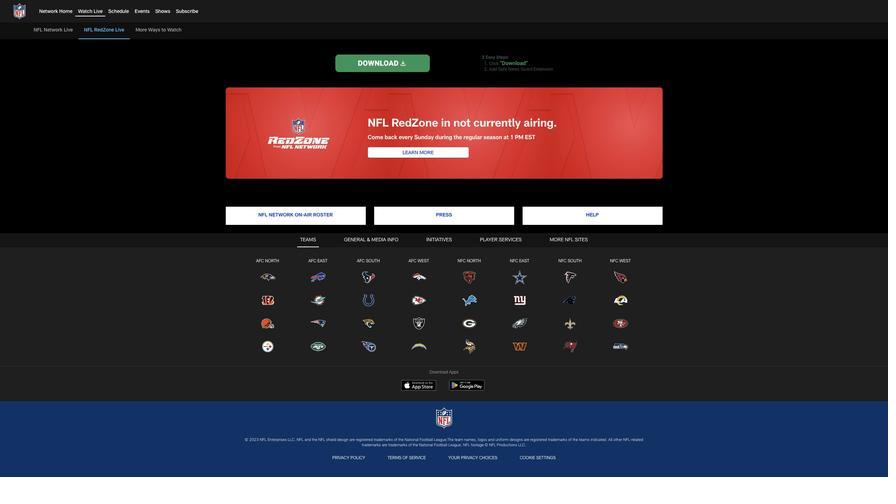 Task type: describe. For each thing, give the bounding box(es) containing it.
league.
[[449, 444, 462, 448]]

network home link
[[39, 10, 73, 14]]

west for nfc west
[[620, 259, 631, 264]]

logos
[[478, 439, 487, 443]]

every
[[399, 136, 413, 141]]

season
[[484, 136, 503, 141]]

services
[[499, 238, 522, 243]]

nfc north
[[458, 259, 481, 264]]

nfl right enterprises
[[297, 439, 304, 443]]

help
[[587, 213, 599, 218]]

pittsburgh steelers image
[[260, 339, 276, 355]]

live for nfl redzone live
[[115, 28, 124, 33]]

1 horizontal spatial ©
[[485, 444, 488, 448]]

initiatives
[[427, 238, 452, 243]]

nfl redzone live link
[[81, 22, 127, 39]]

privacy policy link
[[330, 455, 368, 464]]

download
[[430, 371, 448, 375]]

general & media info button
[[342, 234, 401, 248]]

kansas city chiefs image
[[411, 293, 427, 309]]

&
[[367, 238, 371, 243]]

initiatives button
[[424, 234, 455, 248]]

shows link
[[155, 10, 170, 14]]

south for afc south
[[366, 259, 380, 264]]

back
[[385, 136, 398, 141]]

jacksonville jaguars image
[[361, 316, 376, 332]]

south for nfc south
[[568, 259, 582, 264]]

1 and from the left
[[305, 439, 311, 443]]

denver broncos image
[[411, 270, 427, 286]]

nfl down 'uniform'
[[489, 444, 496, 448]]

afc east
[[309, 259, 328, 264]]

more
[[420, 151, 434, 156]]

1 horizontal spatial live
[[94, 10, 103, 14]]

info
[[388, 238, 399, 243]]

afc north
[[256, 259, 279, 264]]

more nfl sites button
[[547, 234, 591, 248]]

banner containing network home
[[0, 0, 889, 39]]

more for more nfl sites
[[550, 238, 564, 243]]

1
[[510, 136, 514, 141]]

tennessee titans image
[[361, 339, 376, 355]]

media
[[372, 238, 386, 243]]

network home
[[39, 10, 73, 14]]

east for nfc east
[[520, 259, 530, 264]]

navigation containing afc north
[[0, 248, 889, 362]]

the up 'terms of service'
[[399, 439, 404, 443]]

minnesota vikings image
[[462, 339, 477, 355]]

player
[[480, 238, 498, 243]]

watch live
[[78, 10, 103, 14]]

your privacy choices
[[449, 457, 498, 461]]

of right terms
[[403, 457, 408, 461]]

general
[[344, 238, 366, 243]]

service
[[409, 457, 426, 461]]

redzone for live
[[94, 28, 114, 33]]

nfl network on-air roster link
[[226, 207, 366, 225]]

nfc west
[[611, 259, 631, 264]]

nfl network live link
[[34, 22, 76, 39]]

2 horizontal spatial are
[[524, 439, 530, 443]]

1 registered from the left
[[356, 439, 373, 443]]

arizona cardinals image
[[613, 270, 629, 286]]

subscribe
[[176, 10, 198, 14]]

schedule
[[108, 10, 129, 14]]

washington commanders image
[[512, 339, 528, 355]]

nfc for nfc north
[[458, 259, 466, 264]]

shows
[[155, 10, 170, 14]]

0 horizontal spatial football
[[420, 439, 433, 443]]

new orleans saints image
[[563, 316, 578, 332]]

to
[[162, 28, 166, 33]]

terms of service link
[[385, 455, 429, 464]]

est
[[525, 136, 536, 141]]

events link
[[135, 10, 150, 14]]

get it on google play image
[[447, 378, 487, 394]]

watch live link
[[78, 10, 103, 14]]

houston texans image
[[361, 270, 376, 286]]

at
[[504, 136, 509, 141]]

nfl redzone live
[[84, 28, 124, 33]]

2 registered from the left
[[531, 439, 547, 443]]

2023
[[249, 439, 259, 443]]

green bay packers image
[[462, 316, 477, 332]]

regular
[[464, 136, 482, 141]]

designs
[[510, 439, 523, 443]]

afc for afc west
[[409, 259, 417, 264]]

pm
[[515, 136, 524, 141]]

1 vertical spatial watch
[[167, 28, 182, 33]]

afc west
[[409, 259, 429, 264]]

player services button
[[478, 234, 525, 248]]

nfl network on-air roster
[[259, 213, 333, 218]]

2 privacy from the left
[[461, 457, 478, 461]]

footage
[[471, 444, 484, 448]]

your
[[449, 457, 460, 461]]

your privacy choices link
[[446, 455, 501, 464]]

download on the apple store image
[[401, 381, 436, 391]]

schedule link
[[108, 10, 129, 14]]

roster
[[313, 213, 333, 218]]

choices
[[480, 457, 498, 461]]

nfl right 2023
[[260, 439, 267, 443]]

learn more
[[403, 151, 434, 156]]

live for nfl network live
[[64, 28, 73, 33]]

nfl left shield
[[319, 439, 325, 443]]

new york jets image
[[311, 339, 326, 355]]

buffalo bills image
[[311, 270, 326, 286]]

nfl inside button
[[565, 238, 574, 243]]

baltimore ravens image
[[260, 270, 276, 286]]

chicago bears image
[[462, 270, 477, 286]]

more ways to watch link
[[133, 22, 184, 39]]

all
[[609, 439, 613, 443]]

carolina panthers image
[[563, 293, 578, 309]]

0 vertical spatial watch
[[78, 10, 92, 14]]

north for afc north
[[265, 259, 279, 264]]

the left the teams
[[573, 439, 578, 443]]

other
[[614, 439, 623, 443]]

teams
[[300, 238, 316, 243]]

of left the teams
[[569, 439, 572, 443]]

ways
[[148, 28, 160, 33]]

1 vertical spatial national
[[419, 444, 433, 448]]

enterprises
[[268, 439, 287, 443]]

policy
[[351, 457, 365, 461]]

air
[[304, 213, 312, 218]]

apps
[[449, 371, 459, 375]]

press
[[436, 213, 452, 218]]

detroit lions image
[[462, 293, 477, 309]]

los angeles chargers image
[[411, 339, 427, 355]]

philadelphia eagles image
[[512, 316, 528, 332]]

© 2023 nfl enterprises llc. nfl and the nfl shield design are registered trademarks of the national football league.the team names, logos and uniform designs are registered trademarks of the teams indicated. all other nfl-related trademarks are trademarks of the national football league. nfl footage © nfl productions llc.
[[245, 439, 644, 448]]

more for more ways to watch
[[136, 28, 147, 33]]

nfc for nfc west
[[611, 259, 619, 264]]



Task type: locate. For each thing, give the bounding box(es) containing it.
east for afc east
[[318, 259, 328, 264]]

live down schedule link
[[115, 28, 124, 33]]

home
[[59, 10, 73, 14]]

2 horizontal spatial live
[[115, 28, 124, 33]]

player services
[[480, 238, 522, 243]]

nfl
[[34, 28, 43, 33], [84, 28, 93, 33], [368, 119, 389, 130], [259, 213, 268, 218], [565, 238, 574, 243], [260, 439, 267, 443], [297, 439, 304, 443], [319, 439, 325, 443], [463, 444, 470, 448], [489, 444, 496, 448]]

are right designs
[[524, 439, 530, 443]]

1 horizontal spatial north
[[467, 259, 481, 264]]

north up "chicago bears" icon
[[467, 259, 481, 264]]

nfc up arizona cardinals image
[[611, 259, 619, 264]]

network left home
[[39, 10, 58, 14]]

west up arizona cardinals image
[[620, 259, 631, 264]]

afc up buffalo bills 'image'
[[309, 259, 317, 264]]

nfc up "dallas cowboys" "icon" on the bottom
[[510, 259, 519, 264]]

atlanta falcons image
[[563, 270, 578, 286]]

llc. right enterprises
[[288, 439, 296, 443]]

trademarks
[[374, 439, 393, 443], [548, 439, 568, 443], [362, 444, 381, 448], [389, 444, 408, 448]]

4 afc from the left
[[409, 259, 417, 264]]

1 nfc from the left
[[458, 259, 466, 264]]

come back every sunday during the regular season at 1 pm est
[[368, 136, 536, 141]]

download apps
[[430, 371, 459, 375]]

1 vertical spatial ©
[[485, 444, 488, 448]]

seattle seahawks image
[[613, 339, 629, 355]]

0 horizontal spatial south
[[366, 259, 380, 264]]

1 horizontal spatial redzone
[[392, 119, 438, 130]]

the left shield
[[312, 439, 318, 443]]

redzone for in
[[392, 119, 438, 130]]

nfl-
[[624, 439, 632, 443]]

0 vertical spatial llc.
[[288, 439, 296, 443]]

navigation
[[0, 248, 889, 362]]

live inside nfl network live link
[[64, 28, 73, 33]]

afc south
[[357, 259, 380, 264]]

las vegas raiders image
[[411, 316, 427, 332]]

0 horizontal spatial live
[[64, 28, 73, 33]]

terms
[[388, 457, 402, 461]]

privacy left policy
[[333, 457, 350, 461]]

llc.
[[288, 439, 296, 443], [519, 444, 527, 448]]

© left 2023
[[245, 439, 248, 443]]

football left the league.the
[[420, 439, 433, 443]]

west for afc west
[[418, 259, 429, 264]]

and
[[305, 439, 311, 443], [488, 439, 495, 443]]

1 north from the left
[[265, 259, 279, 264]]

3 nfc from the left
[[559, 259, 567, 264]]

los angeles rams image
[[613, 293, 629, 309]]

nfc
[[458, 259, 466, 264], [510, 259, 519, 264], [559, 259, 567, 264], [611, 259, 619, 264]]

sunday
[[415, 136, 434, 141]]

nfl redzone in not currently airing.
[[368, 119, 558, 130]]

east up "dallas cowboys" "icon" on the bottom
[[520, 259, 530, 264]]

nfl down the names,
[[463, 444, 470, 448]]

registered up policy
[[356, 439, 373, 443]]

new york giants image
[[512, 293, 528, 309]]

not
[[454, 119, 471, 130]]

airing.
[[524, 119, 558, 130]]

uniform
[[496, 439, 509, 443]]

tab list
[[0, 234, 889, 367]]

0 horizontal spatial redzone
[[94, 28, 114, 33]]

more
[[136, 28, 147, 33], [550, 238, 564, 243]]

registered
[[356, 439, 373, 443], [531, 439, 547, 443]]

team
[[455, 439, 464, 443]]

redzone inside nfl redzone live link
[[94, 28, 114, 33]]

learn more button
[[368, 147, 469, 158]]

settings
[[537, 457, 556, 461]]

related
[[632, 439, 644, 443]]

teams button
[[298, 234, 319, 248]]

2 south from the left
[[568, 259, 582, 264]]

more left sites
[[550, 238, 564, 243]]

0 vertical spatial network
[[39, 10, 58, 14]]

more ways to watch
[[136, 28, 182, 33]]

1 vertical spatial redzone
[[392, 119, 438, 130]]

0 horizontal spatial are
[[350, 439, 355, 443]]

dallas cowboys image
[[512, 270, 528, 286]]

0 horizontal spatial west
[[418, 259, 429, 264]]

cookie settings button
[[517, 455, 559, 464]]

0 horizontal spatial watch
[[78, 10, 92, 14]]

0 horizontal spatial llc.
[[288, 439, 296, 443]]

network inside nfl network live link
[[44, 28, 63, 33]]

1 horizontal spatial south
[[568, 259, 582, 264]]

east up buffalo bills 'image'
[[318, 259, 328, 264]]

1 horizontal spatial watch
[[167, 28, 182, 33]]

3 afc from the left
[[357, 259, 365, 264]]

live down home
[[64, 28, 73, 33]]

0 horizontal spatial ©
[[245, 439, 248, 443]]

network down network home
[[44, 28, 63, 33]]

0 horizontal spatial and
[[305, 439, 311, 443]]

footer containing nfl network on-air roster
[[0, 199, 889, 478]]

nfl down network home
[[34, 28, 43, 33]]

of up terms
[[394, 439, 398, 443]]

more left the ways at the left
[[136, 28, 147, 33]]

1 south from the left
[[366, 259, 380, 264]]

and right logos
[[488, 439, 495, 443]]

1 horizontal spatial privacy
[[461, 457, 478, 461]]

indianapolis colts image
[[361, 293, 376, 309]]

more nfl sites
[[550, 238, 588, 243]]

subscribe link
[[176, 10, 198, 14]]

teams
[[579, 439, 590, 443]]

are right design
[[350, 439, 355, 443]]

shield
[[326, 439, 336, 443]]

2 afc from the left
[[309, 259, 317, 264]]

new england patriots image
[[311, 316, 326, 332]]

1 horizontal spatial east
[[520, 259, 530, 264]]

registered up the cookie settings
[[531, 439, 547, 443]]

events
[[135, 10, 150, 14]]

help link
[[523, 207, 663, 225]]

nfl left sites
[[565, 238, 574, 243]]

of
[[394, 439, 398, 443], [569, 439, 572, 443], [409, 444, 412, 448], [403, 457, 408, 461]]

redzone up every
[[392, 119, 438, 130]]

privacy inside "link"
[[333, 457, 350, 461]]

footer
[[0, 199, 889, 478]]

sites
[[575, 238, 588, 243]]

live up nfl redzone live link
[[94, 10, 103, 14]]

nfc south
[[559, 259, 582, 264]]

san francisco 49ers image
[[613, 316, 629, 332]]

0 vertical spatial ©
[[245, 439, 248, 443]]

the
[[454, 136, 462, 141], [312, 439, 318, 443], [399, 439, 404, 443], [573, 439, 578, 443], [413, 444, 418, 448]]

are up terms of service link
[[382, 444, 387, 448]]

1 horizontal spatial and
[[488, 439, 495, 443]]

live inside nfl redzone live link
[[115, 28, 124, 33]]

banner
[[0, 0, 889, 39]]

redzone down watch live
[[94, 28, 114, 33]]

0 vertical spatial more
[[136, 28, 147, 33]]

privacy policy
[[333, 457, 365, 461]]

1 west from the left
[[418, 259, 429, 264]]

1 privacy from the left
[[333, 457, 350, 461]]

1 horizontal spatial llc.
[[519, 444, 527, 448]]

terms of service
[[388, 457, 426, 461]]

privacy down footage at the right bottom
[[461, 457, 478, 461]]

cleveland browns image
[[260, 316, 276, 332]]

© down logos
[[485, 444, 488, 448]]

nfc east
[[510, 259, 530, 264]]

south up atlanta falcons image
[[568, 259, 582, 264]]

redzone
[[94, 28, 114, 33], [392, 119, 438, 130]]

press link
[[374, 207, 514, 225]]

south up houston texans image
[[366, 259, 380, 264]]

afc up houston texans image
[[357, 259, 365, 264]]

nfc up "chicago bears" icon
[[458, 259, 466, 264]]

advertisement element
[[317, 48, 572, 79]]

the up the service
[[413, 444, 418, 448]]

1 horizontal spatial registered
[[531, 439, 547, 443]]

come
[[368, 136, 384, 141]]

1 horizontal spatial more
[[550, 238, 564, 243]]

east
[[318, 259, 328, 264], [520, 259, 530, 264]]

0 horizontal spatial north
[[265, 259, 279, 264]]

nfc for nfc east
[[510, 259, 519, 264]]

4 nfc from the left
[[611, 259, 619, 264]]

2 west from the left
[[620, 259, 631, 264]]

cookie
[[520, 457, 536, 461]]

design
[[337, 439, 349, 443]]

and left shield
[[305, 439, 311, 443]]

during
[[436, 136, 453, 141]]

2 and from the left
[[488, 439, 495, 443]]

miami dolphins image
[[311, 293, 326, 309]]

1 vertical spatial llc.
[[519, 444, 527, 448]]

nfl left network on the left of page
[[259, 213, 268, 218]]

national up 'terms of service'
[[405, 439, 419, 443]]

llc. down designs
[[519, 444, 527, 448]]

watch right home
[[78, 10, 92, 14]]

afc for afc north
[[256, 259, 264, 264]]

0 vertical spatial national
[[405, 439, 419, 443]]

more inside button
[[550, 238, 564, 243]]

network
[[39, 10, 58, 14], [44, 28, 63, 33]]

1 horizontal spatial football
[[434, 444, 448, 448]]

of up 'terms of service'
[[409, 444, 412, 448]]

in
[[441, 119, 451, 130]]

2 north from the left
[[467, 259, 481, 264]]

north
[[265, 259, 279, 264], [467, 259, 481, 264]]

privacy
[[333, 457, 350, 461], [461, 457, 478, 461]]

1 horizontal spatial are
[[382, 444, 387, 448]]

0 vertical spatial football
[[420, 439, 433, 443]]

1 vertical spatial football
[[434, 444, 448, 448]]

2 nfc from the left
[[510, 259, 519, 264]]

nfl down 'watch live' link
[[84, 28, 93, 33]]

afc for afc south
[[357, 259, 365, 264]]

afc for afc east
[[309, 259, 317, 264]]

learn
[[403, 151, 418, 156]]

1 east from the left
[[318, 259, 328, 264]]

watch right to
[[167, 28, 182, 33]]

nfc up atlanta falcons image
[[559, 259, 567, 264]]

1 horizontal spatial national
[[419, 444, 433, 448]]

north up baltimore ravens image
[[265, 259, 279, 264]]

cincinnati bengals image
[[260, 293, 276, 309]]

0 horizontal spatial national
[[405, 439, 419, 443]]

afc up the denver broncos image
[[409, 259, 417, 264]]

league.the
[[434, 439, 454, 443]]

nfl network live
[[34, 28, 73, 33]]

nfl up come
[[368, 119, 389, 130]]

football down the league.the
[[434, 444, 448, 448]]

1 horizontal spatial west
[[620, 259, 631, 264]]

0 horizontal spatial registered
[[356, 439, 373, 443]]

the right during
[[454, 136, 462, 141]]

0 horizontal spatial more
[[136, 28, 147, 33]]

on-
[[295, 213, 304, 218]]

national
[[405, 439, 419, 443], [419, 444, 433, 448]]

cookie settings
[[520, 457, 556, 461]]

tampa bay buccaneers image
[[563, 339, 578, 355]]

1 afc from the left
[[256, 259, 264, 264]]

afc up baltimore ravens image
[[256, 259, 264, 264]]

0 horizontal spatial privacy
[[333, 457, 350, 461]]

currently
[[474, 119, 521, 130]]

nfc for nfc south
[[559, 259, 567, 264]]

afc
[[256, 259, 264, 264], [309, 259, 317, 264], [357, 259, 365, 264], [409, 259, 417, 264]]

0 vertical spatial redzone
[[94, 28, 114, 33]]

tab list containing teams
[[0, 234, 889, 367]]

2 east from the left
[[520, 259, 530, 264]]

0 horizontal spatial east
[[318, 259, 328, 264]]

national up the service
[[419, 444, 433, 448]]

1 vertical spatial network
[[44, 28, 63, 33]]

nfl shield image
[[11, 3, 28, 20]]

north for nfc north
[[467, 259, 481, 264]]

1 vertical spatial more
[[550, 238, 564, 243]]

indicated.
[[591, 439, 608, 443]]

general & media info
[[344, 238, 399, 243]]

west up the denver broncos image
[[418, 259, 429, 264]]



Task type: vqa. For each thing, say whether or not it's contained in the screenshot.
Diversity Initiative
no



